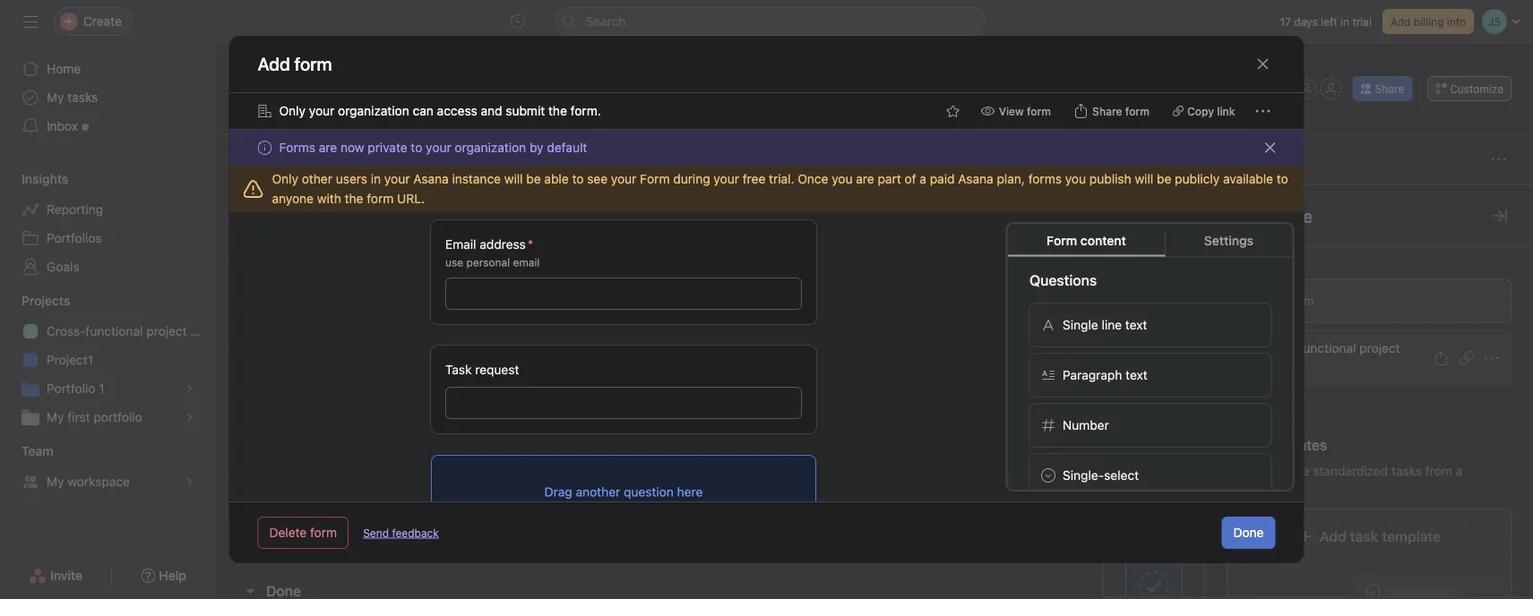 Task type: vqa. For each thing, say whether or not it's contained in the screenshot.
Asana logo at the right of the page
no



Task type: locate. For each thing, give the bounding box(es) containing it.
1 horizontal spatial functional
[[1299, 341, 1356, 356]]

functional for cross-functional project plan button
[[1299, 341, 1356, 356]]

0 horizontal spatial asana
[[413, 172, 449, 186]]

private
[[368, 140, 407, 155]]

cell for schedule kickoff meeting cell
[[896, 384, 1004, 417]]

0 horizontal spatial task
[[283, 153, 304, 166]]

invite button
[[17, 560, 94, 592]]

17
[[1280, 15, 1291, 28]]

0 vertical spatial a
[[920, 172, 926, 186]]

js
[[1275, 82, 1287, 95], [802, 362, 815, 374], [802, 394, 815, 406]]

projects button
[[0, 292, 70, 310]]

1 horizontal spatial task
[[1350, 528, 1378, 545]]

1 horizontal spatial asana
[[958, 172, 993, 186]]

once
[[798, 172, 828, 186]]

trial.
[[769, 172, 794, 186]]

done button
[[1222, 517, 1276, 549]]

paid
[[930, 172, 955, 186]]

0 vertical spatial task
[[283, 153, 304, 166]]

1 vertical spatial task
[[445, 362, 471, 377]]

left
[[1321, 15, 1338, 28]]

1 vertical spatial — text field
[[1323, 384, 1429, 416]]

customize
[[1450, 82, 1504, 95], [1227, 205, 1313, 226]]

will up status
[[1135, 172, 1153, 186]]

customize down available
[[1227, 205, 1313, 226]]

0 vertical spatial project
[[146, 324, 187, 339]]

workspace
[[67, 474, 130, 489]]

0 horizontal spatial 1
[[99, 381, 104, 396]]

share up publish on the top of the page
[[1092, 105, 1122, 117]]

a inside quickly create standardized tasks from a template.
[[1456, 464, 1463, 478]]

cell for draft project brief cell at the bottom of page
[[896, 351, 1004, 384]]

0 vertical spatial only
[[279, 103, 306, 118]]

plan inside projects 'element'
[[190, 324, 215, 339]]

0 vertical spatial are
[[319, 140, 337, 155]]

free
[[743, 172, 765, 186]]

my down the team
[[47, 474, 64, 489]]

task for task request
[[445, 362, 471, 377]]

1 vertical spatial collapse task list for this section image
[[243, 584, 257, 599]]

0 horizontal spatial are
[[319, 140, 337, 155]]

1 horizontal spatial 1
[[446, 394, 451, 406]]

1 vertical spatial cross-
[[1260, 341, 1299, 356]]

delete form
[[269, 526, 337, 540]]

plan for cross-functional project plan link
[[190, 324, 215, 339]]

1 horizontal spatial cross-
[[1260, 341, 1299, 356]]

my first portfolio
[[47, 410, 142, 425]]

1 you from the left
[[832, 172, 853, 186]]

0 horizontal spatial plan
[[190, 324, 215, 339]]

1 vertical spatial a
[[1456, 464, 1463, 478]]

js for cell for draft project brief cell at the bottom of page
[[802, 362, 815, 374]]

1 vertical spatial are
[[856, 172, 874, 186]]

add task… row
[[216, 530, 1533, 565]]

2 — text field from the top
[[1323, 384, 1429, 416]]

in right users
[[371, 172, 381, 186]]

0 horizontal spatial task
[[241, 195, 264, 208]]

form
[[1027, 105, 1051, 117], [1125, 105, 1150, 117], [367, 191, 394, 206], [1287, 293, 1314, 308], [310, 526, 337, 540]]

share form image
[[1435, 351, 1449, 366]]

js inside row
[[802, 362, 815, 374]]

in right 'left'
[[1341, 15, 1349, 28]]

1 vertical spatial my
[[47, 410, 64, 425]]

organization up private
[[338, 103, 409, 118]]

2 you from the left
[[1065, 172, 1086, 186]]

select
[[1104, 468, 1139, 483]]

0 vertical spatial form
[[640, 172, 670, 186]]

add inside button
[[288, 540, 311, 555]]

will right the instance
[[504, 172, 523, 186]]

personal
[[466, 256, 510, 269]]

— text field inside js row
[[1323, 352, 1429, 384]]

text
[[1125, 317, 1147, 332], [1125, 367, 1147, 382]]

other
[[302, 172, 332, 186]]

you right forms
[[1065, 172, 1086, 186]]

1 vertical spatial tasks
[[1392, 464, 1422, 478]]

1 horizontal spatial share
[[1375, 82, 1404, 95]]

a inside 'only other users in your asana instance will be able to see your form during your free trial.  once you are part of a paid asana plan, forms you publish will be publicly available to anyone with the form url.'
[[920, 172, 926, 186]]

billing
[[1414, 15, 1444, 28]]

0 vertical spatial cross-
[[47, 324, 85, 339]]

my tasks
[[47, 90, 98, 105]]

0 vertical spatial cross-functional project plan
[[47, 324, 215, 339]]

cross- for cross-functional project plan link
[[47, 324, 85, 339]]

text right line
[[1125, 317, 1147, 332]]

tasks
[[67, 90, 98, 105], [1392, 464, 1422, 478]]

add form dialog
[[229, 0, 1304, 599]]

my tasks link
[[11, 83, 204, 112]]

1 horizontal spatial in
[[1341, 15, 1349, 28]]

files link
[[945, 110, 986, 130]]

task inside row
[[241, 195, 264, 208]]

search list box
[[555, 7, 985, 36]]

cross-functional project plan inside cross-functional project plan link
[[47, 324, 215, 339]]

1 horizontal spatial are
[[856, 172, 874, 186]]

2 vertical spatial — text field
[[1323, 417, 1429, 448]]

cross-functional project plan down add form button
[[1260, 341, 1400, 375]]

cross-functional project plan up project1 link at the left bottom of page
[[47, 324, 215, 339]]

forms down overview
[[279, 140, 315, 155]]

1 vertical spatial form
[[1047, 233, 1077, 248]]

0 vertical spatial my
[[47, 90, 64, 105]]

0 vertical spatial collapse task list for this section image
[[243, 501, 257, 515]]

tasks inside quickly create standardized tasks from a template.
[[1392, 464, 1422, 478]]

functional inside cross-functional project plan button
[[1299, 341, 1356, 356]]

0 vertical spatial customize
[[1450, 82, 1504, 95]]

3 — text field from the top
[[1323, 417, 1429, 448]]

1 horizontal spatial to
[[572, 172, 584, 186]]

files
[[959, 112, 986, 127]]

list link
[[332, 110, 368, 130]]

be left publicly at the right of page
[[1157, 172, 1171, 186]]

paragraph text
[[1062, 367, 1147, 382]]

0 horizontal spatial cross-functional project plan
[[47, 324, 215, 339]]

my inside projects 'element'
[[47, 410, 64, 425]]

to left see
[[572, 172, 584, 186]]

2 be from the left
[[1157, 172, 1171, 186]]

row containing 1
[[216, 384, 1533, 417]]

0 vertical spatial in
[[1341, 15, 1349, 28]]

questions
[[1029, 272, 1097, 289]]

1 horizontal spatial form
[[1047, 233, 1077, 248]]

add for add task template
[[1320, 528, 1346, 545]]

teams element
[[0, 435, 215, 500]]

a right from
[[1456, 464, 1463, 478]]

form up questions
[[1047, 233, 1077, 248]]

0 vertical spatial forms
[[279, 140, 315, 155]]

1 vertical spatial plan
[[1260, 361, 1284, 375]]

my inside global element
[[47, 90, 64, 105]]

view form
[[999, 105, 1051, 117]]

close details image
[[1493, 209, 1507, 223]]

task inside button
[[1350, 528, 1378, 545]]

project
[[146, 324, 187, 339], [1360, 341, 1400, 356]]

asana
[[413, 172, 449, 186], [958, 172, 993, 186]]

functional inside cross-functional project plan link
[[85, 324, 143, 339]]

organization up the instance
[[455, 140, 526, 155]]

1 button
[[442, 391, 469, 409]]

instance
[[452, 172, 501, 186]]

project up project1 link at the left bottom of page
[[146, 324, 187, 339]]

1
[[99, 381, 104, 396], [446, 394, 451, 406]]

0 horizontal spatial forms
[[279, 140, 315, 155]]

1 horizontal spatial plan
[[1260, 361, 1284, 375]]

project down add form button
[[1360, 341, 1400, 356]]

1 horizontal spatial tasks
[[1392, 464, 1422, 478]]

1 vertical spatial in
[[371, 172, 381, 186]]

task left template
[[1350, 528, 1378, 545]]

1 vertical spatial share
[[1092, 105, 1122, 117]]

1 horizontal spatial customize
[[1450, 82, 1504, 95]]

0 horizontal spatial project
[[146, 324, 187, 339]]

my
[[47, 90, 64, 105], [47, 410, 64, 425], [47, 474, 64, 489]]

a
[[920, 172, 926, 186], [1456, 464, 1463, 478]]

share inside button
[[1092, 105, 1122, 117]]

2 my from the top
[[47, 410, 64, 425]]

0 vertical spatial — text field
[[1323, 352, 1429, 384]]

cell
[[896, 351, 1004, 384], [896, 384, 1004, 417], [896, 416, 1004, 449]]

hide sidebar image
[[23, 14, 38, 29]]

customize down the info
[[1450, 82, 1504, 95]]

your
[[309, 103, 334, 118], [426, 140, 451, 155], [384, 172, 410, 186], [611, 172, 637, 186], [714, 172, 739, 186]]

2 vertical spatial js
[[802, 394, 815, 406]]

send feedback
[[363, 527, 439, 539]]

1 horizontal spatial you
[[1065, 172, 1086, 186]]

1 horizontal spatial forms
[[1227, 254, 1269, 271]]

my for my workspace
[[47, 474, 64, 489]]

the left form.
[[548, 103, 567, 118]]

close image
[[1263, 141, 1277, 155]]

functional
[[85, 324, 143, 339], [1299, 341, 1356, 356]]

in for users
[[371, 172, 381, 186]]

search button
[[555, 7, 985, 36]]

forms for forms are now private to your organization by default
[[279, 140, 315, 155]]

the down users
[[345, 191, 363, 206]]

add inside "button"
[[1391, 15, 1411, 28]]

row
[[216, 185, 1533, 218], [237, 217, 1512, 219], [216, 268, 1533, 302], [216, 384, 1533, 417], [216, 416, 1533, 449], [216, 448, 1533, 481]]

2 vertical spatial my
[[47, 474, 64, 489]]

add inside button
[[260, 153, 280, 166]]

1 down project1 link at the left bottom of page
[[99, 381, 104, 396]]

1 vertical spatial js button
[[797, 357, 892, 379]]

my left first at left
[[47, 410, 64, 425]]

with
[[317, 191, 341, 206]]

my up inbox
[[47, 90, 64, 105]]

1 horizontal spatial the
[[548, 103, 567, 118]]

1 vertical spatial only
[[272, 172, 298, 186]]

your left free
[[714, 172, 739, 186]]

invite
[[50, 569, 83, 583]]

0 horizontal spatial functional
[[85, 324, 143, 339]]

0 vertical spatial task
[[241, 195, 264, 208]]

asana right the paid
[[958, 172, 993, 186]]

of
[[905, 172, 916, 186]]

1 vertical spatial functional
[[1299, 341, 1356, 356]]

to
[[411, 140, 422, 155], [572, 172, 584, 186], [1277, 172, 1288, 186]]

0 vertical spatial share
[[1375, 82, 1404, 95]]

are left now
[[319, 140, 337, 155]]

send feedback link
[[363, 525, 439, 541]]

functional for cross-functional project plan link
[[85, 324, 143, 339]]

doing
[[266, 500, 305, 517]]

3 cell from the top
[[896, 416, 1004, 449]]

done
[[1233, 526, 1264, 540]]

1 vertical spatial the
[[345, 191, 363, 206]]

1 vertical spatial organization
[[455, 140, 526, 155]]

js button inside row
[[797, 357, 892, 379]]

None text field
[[291, 60, 534, 92]]

form left during
[[640, 172, 670, 186]]

drag
[[544, 485, 572, 499]]

task
[[283, 153, 304, 166], [1350, 528, 1378, 545]]

2 vertical spatial js button
[[797, 389, 892, 411]]

0 horizontal spatial organization
[[338, 103, 409, 118]]

overview link
[[241, 110, 311, 130]]

home
[[47, 61, 81, 76]]

cross-
[[47, 324, 85, 339], [1260, 341, 1299, 356]]

0 horizontal spatial the
[[345, 191, 363, 206]]

list image
[[248, 65, 270, 87]]

tasks down home
[[67, 90, 98, 105]]

0 vertical spatial organization
[[338, 103, 409, 118]]

asana up url.
[[413, 172, 449, 186]]

project for cross-functional project plan button
[[1360, 341, 1400, 356]]

delete
[[269, 526, 307, 540]]

— text field
[[1323, 352, 1429, 384], [1323, 384, 1429, 416], [1323, 417, 1429, 448]]

add for add form
[[1261, 293, 1284, 308]]

2 cell from the top
[[896, 384, 1004, 417]]

customize inside dropdown button
[[1450, 82, 1504, 95]]

0 vertical spatial functional
[[85, 324, 143, 339]]

only inside 'only other users in your asana instance will be able to see your form during your free trial.  once you are part of a paid asana plan, forms you publish will be publicly available to anyone with the form url.'
[[272, 172, 298, 186]]

tasks left from
[[1392, 464, 1422, 478]]

to right private
[[411, 140, 422, 155]]

you right once
[[832, 172, 853, 186]]

portfolio
[[47, 381, 95, 396]]

task inside button
[[283, 153, 304, 166]]

your up url.
[[384, 172, 410, 186]]

cross- inside projects 'element'
[[47, 324, 85, 339]]

1 — text field from the top
[[1323, 352, 1429, 384]]

a right of
[[920, 172, 926, 186]]

team button
[[0, 443, 53, 461]]

1 vertical spatial js
[[802, 362, 815, 374]]

overview
[[255, 112, 311, 127]]

1 vertical spatial forms
[[1227, 254, 1269, 271]]

0 vertical spatial tasks
[[67, 90, 98, 105]]

0 horizontal spatial to
[[411, 140, 422, 155]]

1 horizontal spatial project
[[1360, 341, 1400, 356]]

view form button
[[973, 99, 1059, 124]]

share form button
[[1066, 99, 1158, 124]]

form for share form
[[1125, 105, 1150, 117]]

forms inside add form dialog
[[279, 140, 315, 155]]

1 horizontal spatial a
[[1456, 464, 1463, 478]]

1 horizontal spatial cross-functional project plan
[[1260, 341, 1400, 375]]

0 horizontal spatial a
[[920, 172, 926, 186]]

task left name
[[241, 195, 264, 208]]

add billing info button
[[1383, 9, 1474, 34]]

are left part
[[856, 172, 874, 186]]

plan inside button
[[1260, 361, 1284, 375]]

1 vertical spatial task
[[1350, 528, 1378, 545]]

in inside 'only other users in your asana instance will be able to see your form during your free trial.  once you are part of a paid asana plan, forms you publish will be publicly available to anyone with the form url.'
[[371, 172, 381, 186]]

view
[[999, 105, 1024, 117]]

form for add form
[[1287, 293, 1314, 308]]

task request
[[445, 362, 519, 377]]

1 vertical spatial customize
[[1227, 205, 1313, 226]]

to down close icon
[[1277, 172, 1288, 186]]

project inside button
[[1360, 341, 1400, 356]]

forms are now private to your organization by default
[[279, 140, 587, 155]]

calendar
[[582, 112, 636, 127]]

be
[[526, 172, 541, 186], [1157, 172, 1171, 186]]

1 down task request
[[446, 394, 451, 406]]

inbox
[[47, 119, 78, 134]]

only down add form
[[279, 103, 306, 118]]

text right paragraph at the bottom right of page
[[1125, 367, 1147, 382]]

cross-functional project plan inside cross-functional project plan button
[[1260, 341, 1400, 375]]

untitled
[[266, 237, 319, 254]]

1 text from the top
[[1125, 317, 1147, 332]]

cross- inside the 'cross-functional project plan'
[[1260, 341, 1299, 356]]

first
[[67, 410, 90, 425]]

0 horizontal spatial be
[[526, 172, 541, 186]]

1 vertical spatial cross-functional project plan
[[1260, 341, 1400, 375]]

0 horizontal spatial cross-
[[47, 324, 85, 339]]

0 horizontal spatial form
[[640, 172, 670, 186]]

0 vertical spatial text
[[1125, 317, 1147, 332]]

forms down the settings at top right
[[1227, 254, 1269, 271]]

3 my from the top
[[47, 474, 64, 489]]

1 horizontal spatial will
[[1135, 172, 1153, 186]]

functional down add form
[[1299, 341, 1356, 356]]

plan
[[190, 324, 215, 339], [1260, 361, 1284, 375]]

0 horizontal spatial share
[[1092, 105, 1122, 117]]

share for share form
[[1092, 105, 1122, 117]]

1 vertical spatial project
[[1360, 341, 1400, 356]]

Schedule kickoff meeting text field
[[283, 391, 439, 409]]

my inside teams element
[[47, 474, 64, 489]]

0 horizontal spatial you
[[832, 172, 853, 186]]

1 vertical spatial text
[[1125, 367, 1147, 382]]

0 vertical spatial plan
[[190, 324, 215, 339]]

category
[[1224, 195, 1270, 208]]

the inside 'only other users in your asana instance will be able to see your form during your free trial.  once you are part of a paid asana plan, forms you publish will be publicly available to anyone with the form url.'
[[345, 191, 363, 206]]

*
[[527, 237, 533, 252]]

forms for forms
[[1227, 254, 1269, 271]]

collapse task list for this section image
[[243, 501, 257, 515], [243, 584, 257, 599]]

task for task name
[[241, 195, 264, 208]]

task inside add form dialog
[[445, 362, 471, 377]]

portfolio
[[94, 410, 142, 425]]

2 will from the left
[[1135, 172, 1153, 186]]

task up other
[[283, 153, 304, 166]]

cross- up project1
[[47, 324, 85, 339]]

share for share
[[1375, 82, 1404, 95]]

feedback
[[392, 527, 439, 539]]

0 horizontal spatial in
[[371, 172, 381, 186]]

1 cell from the top
[[896, 351, 1004, 384]]

1 horizontal spatial be
[[1157, 172, 1171, 186]]

priority
[[1011, 195, 1047, 208]]

cross- down add form
[[1260, 341, 1299, 356]]

project inside 'element'
[[146, 324, 187, 339]]

be left able
[[526, 172, 541, 186]]

doing button
[[266, 492, 305, 524]]

2 horizontal spatial to
[[1277, 172, 1288, 186]]

0 horizontal spatial tasks
[[67, 90, 98, 105]]

team
[[22, 444, 53, 459]]

0 horizontal spatial will
[[504, 172, 523, 186]]

— text field for draft project brief cell at the bottom of page
[[1323, 352, 1429, 384]]

functional up project1 link at the left bottom of page
[[85, 324, 143, 339]]

1 horizontal spatial task
[[445, 362, 471, 377]]

anyone
[[272, 191, 314, 206]]

js button for cell associated with schedule kickoff meeting cell
[[797, 389, 892, 411]]

collapse task list for this section image
[[243, 238, 257, 253]]

only down add task
[[272, 172, 298, 186]]

link
[[1217, 105, 1235, 117]]

date
[[927, 195, 950, 208]]

1 my from the top
[[47, 90, 64, 105]]

share inside button
[[1375, 82, 1404, 95]]

cross-functional project plan for cross-functional project plan button
[[1260, 341, 1400, 375]]

share down add billing info "button"
[[1375, 82, 1404, 95]]

task up 1 button
[[445, 362, 471, 377]]

able
[[544, 172, 569, 186]]

cross-functional project plan for cross-functional project plan link
[[47, 324, 215, 339]]



Task type: describe. For each thing, give the bounding box(es) containing it.
apps
[[1141, 445, 1167, 458]]

see
[[587, 172, 608, 186]]

only your organization can access and submit the form.
[[279, 103, 601, 118]]

17 days left in trial
[[1280, 15, 1372, 28]]

form for delete form
[[310, 526, 337, 540]]

projects
[[22, 293, 70, 308]]

your right see
[[611, 172, 637, 186]]

publicly
[[1175, 172, 1220, 186]]

task…
[[314, 540, 348, 555]]

schedule kickoff meeting cell
[[216, 384, 790, 417]]

portfolios link
[[11, 224, 204, 253]]

only for only your organization can access and submit the form.
[[279, 103, 306, 118]]

add to starred image
[[946, 104, 960, 118]]

add task… button
[[288, 538, 348, 558]]

address
[[479, 237, 525, 252]]

users
[[336, 172, 367, 186]]

close this dialog image
[[1256, 57, 1270, 71]]

add task
[[260, 153, 304, 166]]

standardized
[[1313, 464, 1388, 478]]

my for my tasks
[[47, 90, 64, 105]]

template.
[[1227, 483, 1281, 498]]

access
[[437, 103, 477, 118]]

calendar link
[[568, 110, 636, 130]]

0 vertical spatial js button
[[1270, 78, 1292, 99]]

cross- for cross-functional project plan button
[[1260, 341, 1299, 356]]

untitled section button
[[266, 229, 372, 262]]

name
[[267, 195, 295, 208]]

now
[[340, 140, 364, 155]]

question
[[623, 485, 673, 499]]

single-select
[[1062, 468, 1139, 483]]

portfolio 1
[[47, 381, 104, 396]]

form inside 'only other users in your asana instance will be able to see your form during your free trial.  once you are part of a paid asana plan, forms you publish will be publicly available to anyone with the form url.'
[[367, 191, 394, 206]]

copy
[[1187, 105, 1214, 117]]

forms
[[1028, 172, 1062, 186]]

request
[[475, 362, 519, 377]]

during
[[673, 172, 710, 186]]

form for view form
[[1027, 105, 1051, 117]]

send
[[363, 527, 389, 539]]

Share timeline with teammates text field
[[283, 423, 470, 441]]

more actions image
[[1256, 104, 1270, 118]]

task for add task
[[283, 153, 304, 166]]

from
[[1425, 464, 1452, 478]]

delete form button
[[258, 517, 349, 549]]

task name
[[241, 195, 295, 208]]

in for left
[[1341, 15, 1349, 28]]

only other users in your asana instance will be able to see your form during your free trial.  once you are part of a paid asana plan, forms you publish will be publicly available to anyone with the form url.
[[272, 172, 1288, 206]]

1 be from the left
[[526, 172, 541, 186]]

4
[[1137, 358, 1144, 370]]

insights button
[[0, 170, 68, 188]]

line
[[1101, 317, 1121, 332]]

0 vertical spatial the
[[548, 103, 567, 118]]

add form button
[[1227, 279, 1513, 323]]

projects element
[[0, 285, 215, 435]]

1 horizontal spatial organization
[[455, 140, 526, 155]]

share timeline with teammates cell
[[216, 416, 790, 449]]

add task template
[[1320, 528, 1441, 545]]

task for add task template
[[1350, 528, 1378, 545]]

form.
[[570, 103, 601, 118]]

my for my first portfolio
[[47, 410, 64, 425]]

email
[[445, 237, 476, 252]]

template
[[1382, 528, 1441, 545]]

copy link
[[1187, 105, 1235, 117]]

project1 link
[[11, 346, 204, 375]]

portfolio 1 link
[[11, 375, 204, 403]]

cross-functional project plan button
[[1227, 331, 1513, 386]]

2 collapse task list for this section image from the top
[[243, 584, 257, 599]]

are inside 'only other users in your asana instance will be able to see your form during your free trial.  once you are part of a paid asana plan, forms you publish will be publicly available to anyone with the form url.'
[[856, 172, 874, 186]]

copy form link image
[[1460, 351, 1474, 366]]

add task template button
[[1227, 508, 1513, 599]]

days
[[1294, 15, 1318, 28]]

tasks inside my tasks link
[[67, 90, 98, 105]]

due
[[904, 195, 924, 208]]

2 text from the top
[[1125, 367, 1147, 382]]

— text field for schedule kickoff meeting cell
[[1323, 384, 1429, 416]]

drag another question here
[[544, 485, 702, 499]]

board
[[425, 112, 461, 127]]

my first portfolio link
[[11, 403, 204, 432]]

trial
[[1352, 15, 1372, 28]]

0 vertical spatial js
[[1275, 82, 1287, 95]]

another
[[575, 485, 620, 499]]

add form
[[258, 53, 332, 74]]

plan for cross-functional project plan button
[[1260, 361, 1284, 375]]

row containing task name
[[216, 185, 1533, 218]]

url.
[[397, 191, 425, 206]]

1 collapse task list for this section image from the top
[[243, 501, 257, 515]]

draft project brief cell
[[216, 351, 790, 384]]

header to do tree grid
[[216, 351, 1533, 481]]

js button for cell for draft project brief cell at the bottom of page
[[797, 357, 892, 379]]

timeline link
[[482, 110, 547, 130]]

untitled section
[[266, 237, 372, 254]]

1 inside projects 'element'
[[99, 381, 104, 396]]

plan,
[[997, 172, 1025, 186]]

assignee
[[797, 195, 844, 208]]

only for only other users in your asana instance will be able to see your form during your free trial.  once you are part of a paid asana plan, forms you publish will be publicly available to anyone with the form url.
[[272, 172, 298, 186]]

2 asana from the left
[[958, 172, 993, 186]]

form inside 'only other users in your asana instance will be able to see your form during your free trial.  once you are part of a paid asana plan, forms you publish will be publicly available to anyone with the form url.'
[[640, 172, 670, 186]]

js row
[[216, 351, 1533, 384]]

status
[[1117, 195, 1150, 208]]

list
[[347, 112, 368, 127]]

publish
[[1089, 172, 1131, 186]]

your down the 'board' link
[[426, 140, 451, 155]]

reporting
[[47, 202, 103, 217]]

global element
[[0, 44, 215, 151]]

insights element
[[0, 163, 215, 285]]

share form
[[1092, 105, 1150, 117]]

project1
[[47, 353, 93, 367]]

available
[[1223, 172, 1273, 186]]

js for cell associated with schedule kickoff meeting cell
[[802, 394, 815, 406]]

1 inside button
[[446, 394, 451, 406]]

project for cross-functional project plan link
[[146, 324, 187, 339]]

your left list
[[309, 103, 334, 118]]

add task…
[[288, 540, 348, 555]]

due date
[[904, 195, 950, 208]]

0 horizontal spatial customize
[[1227, 205, 1313, 226]]

add for add billing info
[[1391, 15, 1411, 28]]

paragraph
[[1062, 367, 1122, 382]]

add for add task
[[260, 153, 280, 166]]

portfolios
[[47, 231, 102, 246]]

4 rules
[[1137, 358, 1172, 370]]

1 will from the left
[[504, 172, 523, 186]]

add for add task…
[[288, 540, 311, 555]]

my workspace link
[[11, 468, 204, 496]]

number
[[1062, 418, 1109, 432]]

here
[[677, 485, 702, 499]]

share button
[[1353, 76, 1412, 101]]

customize button
[[1428, 76, 1512, 101]]

1 asana from the left
[[413, 172, 449, 186]]



